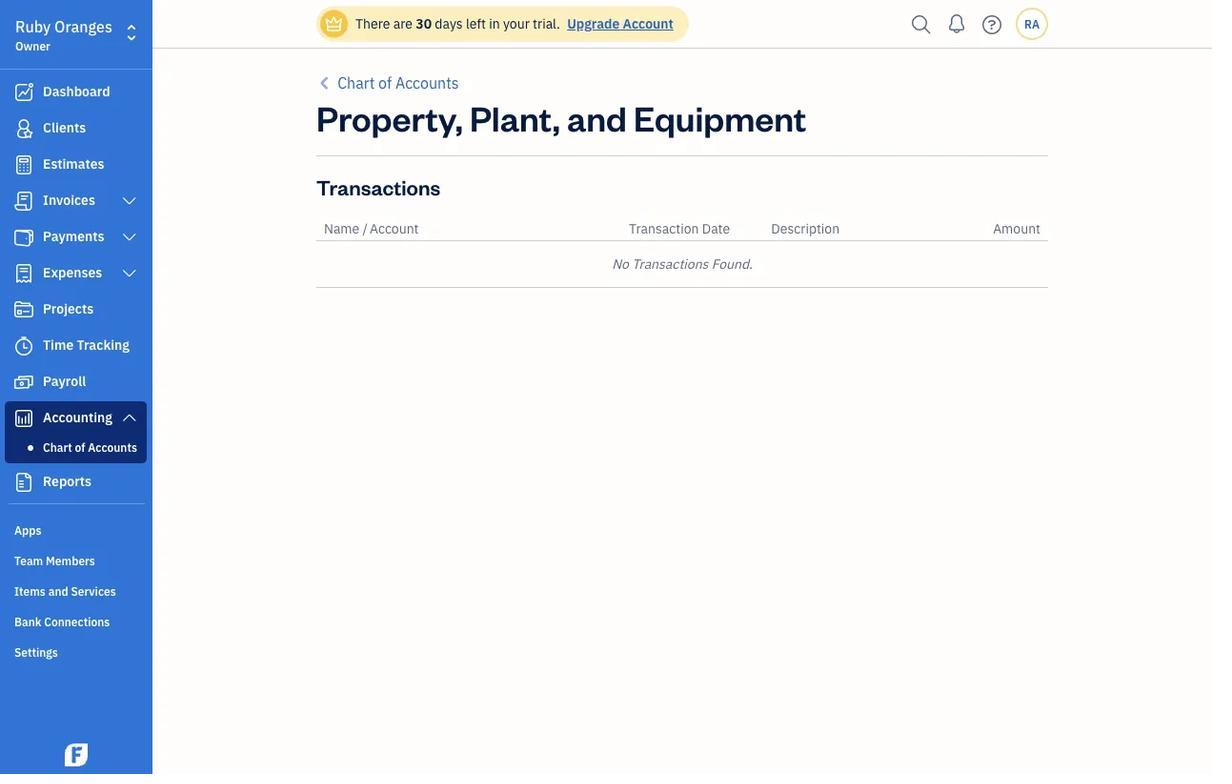 Task type: locate. For each thing, give the bounding box(es) containing it.
of
[[379, 73, 392, 93], [75, 440, 85, 455]]

chart of accounts link down accounting
[[9, 436, 143, 459]]

of up 'property,'
[[379, 73, 392, 93]]

bank
[[14, 614, 41, 629]]

chart of accounts up 'property,'
[[338, 73, 459, 93]]

accounts up 'property,'
[[396, 73, 459, 93]]

1 vertical spatial account
[[370, 220, 419, 237]]

transactions down transaction
[[632, 255, 709, 273]]

transactions up name / account
[[317, 173, 441, 200]]

time
[[43, 336, 74, 354]]

0 horizontal spatial chart
[[43, 440, 72, 455]]

1 horizontal spatial and
[[567, 94, 627, 140]]

chart image
[[12, 409, 35, 428]]

connections
[[44, 614, 110, 629]]

1 vertical spatial chart
[[43, 440, 72, 455]]

payment image
[[12, 228, 35, 247]]

left
[[466, 15, 486, 32]]

chart of accounts link
[[317, 72, 459, 94], [9, 436, 143, 459]]

items and services
[[14, 584, 116, 599]]

0 vertical spatial of
[[379, 73, 392, 93]]

0 horizontal spatial and
[[48, 584, 68, 599]]

dashboard
[[43, 82, 110, 100]]

chart
[[338, 73, 375, 93], [43, 440, 72, 455]]

1 vertical spatial chevron large down image
[[121, 230, 138, 245]]

0 horizontal spatial accounts
[[88, 440, 137, 455]]

chevron large down image inside expenses link
[[121, 266, 138, 281]]

expense image
[[12, 264, 35, 283]]

trial.
[[533, 15, 561, 32]]

account right 'upgrade'
[[623, 15, 674, 32]]

projects link
[[5, 293, 147, 327]]

0 horizontal spatial of
[[75, 440, 85, 455]]

members
[[46, 553, 95, 568]]

items
[[14, 584, 46, 599]]

2 vertical spatial chevron large down image
[[121, 266, 138, 281]]

description
[[772, 220, 840, 237]]

chevron large down image for expenses
[[121, 266, 138, 281]]

transaction date link
[[629, 220, 731, 237]]

chart right chevronleft icon
[[338, 73, 375, 93]]

name link
[[324, 220, 363, 237]]

/
[[363, 220, 368, 237]]

account right /
[[370, 220, 419, 237]]

no
[[612, 255, 629, 273]]

ra button
[[1016, 8, 1049, 40]]

main element
[[0, 0, 200, 774]]

reports link
[[5, 465, 147, 500]]

transactions
[[317, 173, 441, 200], [632, 255, 709, 273]]

1 vertical spatial of
[[75, 440, 85, 455]]

2 chevron large down image from the top
[[121, 230, 138, 245]]

plant,
[[470, 94, 560, 140]]

1 horizontal spatial accounts
[[396, 73, 459, 93]]

0 vertical spatial chart of accounts link
[[317, 72, 459, 94]]

settings
[[14, 645, 58, 660]]

chevron large down image right invoices
[[121, 194, 138, 209]]

property, plant, and equipment
[[317, 94, 807, 140]]

expenses
[[43, 264, 102, 281]]

0 vertical spatial chart
[[338, 73, 375, 93]]

chart of accounts
[[338, 73, 459, 93], [43, 440, 137, 455]]

and right the items
[[48, 584, 68, 599]]

1 chevron large down image from the top
[[121, 194, 138, 209]]

chevron large down image
[[121, 194, 138, 209], [121, 230, 138, 245], [121, 266, 138, 281]]

chart down 'accounting' link
[[43, 440, 72, 455]]

1 vertical spatial and
[[48, 584, 68, 599]]

1 vertical spatial transactions
[[632, 255, 709, 273]]

and
[[567, 94, 627, 140], [48, 584, 68, 599]]

accounting
[[43, 409, 112, 426]]

chevron large down image right expenses at the top
[[121, 266, 138, 281]]

name
[[324, 220, 360, 237]]

account
[[623, 15, 674, 32], [370, 220, 419, 237]]

accounts
[[396, 73, 459, 93], [88, 440, 137, 455]]

3 chevron large down image from the top
[[121, 266, 138, 281]]

0 vertical spatial transactions
[[317, 173, 441, 200]]

0 vertical spatial chevron large down image
[[121, 194, 138, 209]]

1 vertical spatial accounts
[[88, 440, 137, 455]]

of down 'accounting' link
[[75, 440, 85, 455]]

accounting link
[[5, 401, 147, 436]]

notifications image
[[942, 5, 973, 43]]

1 horizontal spatial chart
[[338, 73, 375, 93]]

are
[[394, 15, 413, 32]]

crown image
[[324, 14, 344, 34]]

1 vertical spatial chart of accounts
[[43, 440, 137, 455]]

invoices link
[[5, 184, 147, 218]]

ruby oranges owner
[[15, 17, 112, 53]]

dashboard link
[[5, 75, 147, 110]]

and right plant,
[[567, 94, 627, 140]]

30
[[416, 15, 432, 32]]

chart of accounts down 'accounting' link
[[43, 440, 137, 455]]

reports
[[43, 472, 92, 490]]

chevron large down image for invoices
[[121, 194, 138, 209]]

upgrade
[[568, 15, 620, 32]]

chart of accounts link down there
[[317, 72, 459, 94]]

1 horizontal spatial account
[[623, 15, 674, 32]]

1 vertical spatial chart of accounts link
[[9, 436, 143, 459]]

money image
[[12, 373, 35, 392]]

and inside "items and services" link
[[48, 584, 68, 599]]

time tracking link
[[5, 329, 147, 363]]

accounts down chevron large down image
[[88, 440, 137, 455]]

0 vertical spatial chart of accounts
[[338, 73, 459, 93]]

bank connections link
[[5, 606, 147, 635]]

chevron large down image for payments
[[121, 230, 138, 245]]

0 horizontal spatial chart of accounts link
[[9, 436, 143, 459]]

apps link
[[5, 515, 147, 544]]

chevron large down image right payments
[[121, 230, 138, 245]]

items and services link
[[5, 576, 147, 605]]

bank connections
[[14, 614, 110, 629]]

0 horizontal spatial chart of accounts
[[43, 440, 137, 455]]

chart inside main element
[[43, 440, 72, 455]]



Task type: describe. For each thing, give the bounding box(es) containing it.
services
[[71, 584, 116, 599]]

go to help image
[[977, 10, 1008, 39]]

accounts inside main element
[[88, 440, 137, 455]]

payments
[[43, 227, 104, 245]]

name / account
[[324, 220, 419, 237]]

your
[[503, 15, 530, 32]]

apps
[[14, 523, 41, 538]]

estimates
[[43, 155, 104, 173]]

oranges
[[54, 17, 112, 37]]

time tracking
[[43, 336, 130, 354]]

transaction
[[629, 220, 699, 237]]

there are 30 days left in your trial. upgrade account
[[356, 15, 674, 32]]

amount
[[994, 220, 1041, 237]]

0 vertical spatial accounts
[[396, 73, 459, 93]]

clients link
[[5, 112, 147, 146]]

client image
[[12, 119, 35, 138]]

invoices
[[43, 191, 95, 209]]

there
[[356, 15, 390, 32]]

invoice image
[[12, 192, 35, 211]]

project image
[[12, 300, 35, 319]]

0 vertical spatial and
[[567, 94, 627, 140]]

timer image
[[12, 337, 35, 356]]

in
[[489, 15, 500, 32]]

team
[[14, 553, 43, 568]]

freshbooks image
[[61, 744, 92, 767]]

projects
[[43, 300, 94, 318]]

equipment
[[634, 94, 807, 140]]

report image
[[12, 473, 35, 492]]

0 vertical spatial account
[[623, 15, 674, 32]]

1 horizontal spatial chart of accounts link
[[317, 72, 459, 94]]

chevronleft image
[[317, 72, 334, 94]]

found.
[[712, 255, 753, 273]]

transaction date
[[629, 220, 731, 237]]

upgrade account link
[[564, 15, 674, 32]]

payroll
[[43, 372, 86, 390]]

dashboard image
[[12, 83, 35, 102]]

owner
[[15, 38, 50, 53]]

tracking
[[77, 336, 130, 354]]

settings link
[[5, 637, 147, 666]]

0 horizontal spatial transactions
[[317, 173, 441, 200]]

1 horizontal spatial chart of accounts
[[338, 73, 459, 93]]

property,
[[317, 94, 463, 140]]

1 horizontal spatial of
[[379, 73, 392, 93]]

estimate image
[[12, 155, 35, 174]]

days
[[435, 15, 463, 32]]

expenses link
[[5, 256, 147, 291]]

no transactions found.
[[612, 255, 753, 273]]

date
[[702, 220, 731, 237]]

estimates link
[[5, 148, 147, 182]]

team members
[[14, 553, 95, 568]]

team members link
[[5, 545, 147, 574]]

ra
[[1025, 16, 1040, 31]]

search image
[[907, 10, 937, 39]]

of inside main element
[[75, 440, 85, 455]]

0 horizontal spatial account
[[370, 220, 419, 237]]

1 horizontal spatial transactions
[[632, 255, 709, 273]]

ruby
[[15, 17, 51, 37]]

payments link
[[5, 220, 147, 255]]

payroll link
[[5, 365, 147, 400]]

clients
[[43, 119, 86, 136]]

chart of accounts inside main element
[[43, 440, 137, 455]]

chevron large down image
[[121, 410, 138, 425]]



Task type: vqa. For each thing, say whether or not it's contained in the screenshot.
topmost Account
yes



